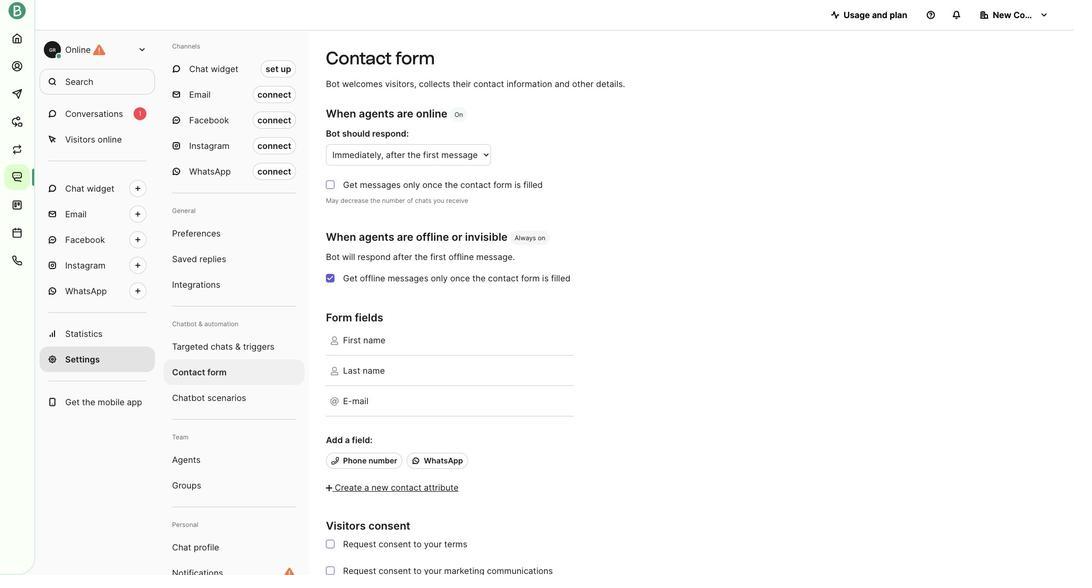 Task type: vqa. For each thing, say whether or not it's contained in the screenshot.
Chat profile link
yes



Task type: locate. For each thing, give the bounding box(es) containing it.
0 horizontal spatial visitors
[[65, 134, 95, 145]]

& left automation
[[199, 320, 203, 328]]

search link
[[40, 69, 155, 95]]

profile
[[194, 542, 219, 553]]

0 vertical spatial is
[[515, 180, 521, 190]]

whatsapp
[[189, 166, 231, 177], [65, 286, 107, 297], [424, 457, 463, 466]]

message.
[[476, 252, 515, 263]]

2 vertical spatial bot
[[326, 252, 340, 263]]

2 when from the top
[[326, 231, 356, 244]]

number down the :
[[369, 457, 397, 466]]

1 horizontal spatial is
[[542, 273, 549, 284]]

groups
[[172, 480, 201, 491]]

the left the first at the left top
[[415, 252, 428, 263]]

0 horizontal spatial is
[[515, 180, 521, 190]]

and left the other
[[555, 79, 570, 89]]

and inside button
[[872, 10, 888, 20]]

chatbot inside 'link'
[[172, 393, 205, 404]]

1
[[139, 110, 142, 118]]

email down channels
[[189, 89, 211, 100]]

get up decrease at the left of the page
[[343, 180, 358, 190]]

bot should respond:
[[326, 128, 409, 139]]

widget up email link on the top of the page
[[87, 183, 114, 194]]

instagram
[[189, 141, 230, 151], [65, 260, 106, 271]]

bot left welcomes
[[326, 79, 340, 89]]

a left new
[[364, 483, 369, 493]]

1 horizontal spatial once
[[450, 273, 470, 284]]

visitors,
[[385, 79, 417, 89]]

1 horizontal spatial chats
[[415, 197, 432, 205]]

email
[[189, 89, 211, 100], [65, 209, 87, 220]]

1 vertical spatial whatsapp
[[65, 286, 107, 297]]

last name button
[[326, 356, 574, 386]]

1 vertical spatial bot
[[326, 128, 340, 139]]

1 horizontal spatial instagram
[[189, 141, 230, 151]]

1 horizontal spatial email
[[189, 89, 211, 100]]

and
[[872, 10, 888, 20], [555, 79, 570, 89]]

chatbot left scenarios
[[172, 393, 205, 404]]

visitors for visitors consent
[[326, 520, 366, 533]]

connect
[[257, 89, 291, 100], [257, 115, 291, 126], [257, 141, 291, 151], [257, 166, 291, 177]]

information
[[507, 79, 552, 89]]

1 horizontal spatial online
[[416, 107, 448, 120]]

name inside button
[[363, 335, 386, 346]]

consent up request consent to your terms
[[368, 520, 410, 533]]

2 vertical spatial chat
[[172, 542, 191, 553]]

only up the of
[[403, 180, 420, 190]]

email link
[[40, 201, 155, 227]]

name for last name
[[363, 366, 385, 376]]

0 horizontal spatial filled
[[523, 180, 543, 190]]

messages down after
[[388, 273, 429, 284]]

contact inside contact form 'link'
[[172, 367, 205, 378]]

1 vertical spatial &
[[235, 342, 241, 352]]

1 vertical spatial consent
[[379, 539, 411, 550]]

connect for instagram
[[257, 141, 291, 151]]

first
[[343, 335, 361, 346]]

:
[[370, 435, 373, 446]]

0 vertical spatial bot
[[326, 79, 340, 89]]

1 vertical spatial instagram
[[65, 260, 106, 271]]

personal
[[172, 521, 198, 529]]

2 are from the top
[[397, 231, 413, 244]]

saved replies link
[[164, 246, 305, 272]]

1 horizontal spatial visitors
[[326, 520, 366, 533]]

get for get messages only once the contact form is filled
[[343, 180, 358, 190]]

2 vertical spatial get
[[65, 397, 80, 408]]

settings link
[[40, 347, 155, 373]]

attribute
[[424, 483, 459, 493]]

facebook link
[[40, 227, 155, 253]]

consent for visitors
[[368, 520, 410, 533]]

whatsapp down the instagram link
[[65, 286, 107, 297]]

channels
[[172, 42, 200, 50]]

contact up welcomes
[[326, 48, 392, 68]]

the
[[445, 180, 458, 190], [370, 197, 380, 205], [415, 252, 428, 263], [472, 273, 486, 284], [82, 397, 95, 408]]

chatbot scenarios
[[172, 393, 246, 404]]

chat
[[189, 64, 208, 74], [65, 183, 84, 194], [172, 542, 191, 553]]

1 vertical spatial are
[[397, 231, 413, 244]]

& left triggers
[[235, 342, 241, 352]]

1 vertical spatial contact form
[[172, 367, 227, 378]]

0 vertical spatial messages
[[360, 180, 401, 190]]

are
[[397, 107, 413, 120], [397, 231, 413, 244]]

agents up respond
[[359, 231, 394, 244]]

0 vertical spatial filled
[[523, 180, 543, 190]]

offline up the first at the left top
[[416, 231, 449, 244]]

0 vertical spatial widget
[[211, 64, 238, 74]]

2 connect from the top
[[257, 115, 291, 126]]

0 horizontal spatial chat widget
[[65, 183, 114, 194]]

1 vertical spatial get
[[343, 273, 358, 284]]

1 vertical spatial visitors
[[326, 520, 366, 533]]

a right add at the bottom
[[345, 435, 350, 446]]

number inside 'button'
[[369, 457, 397, 466]]

0 vertical spatial online
[[416, 107, 448, 120]]

widget left set
[[211, 64, 238, 74]]

offline
[[416, 231, 449, 244], [449, 252, 474, 263], [360, 273, 385, 284]]

1 connect from the top
[[257, 89, 291, 100]]

1 when from the top
[[326, 107, 356, 120]]

1 horizontal spatial and
[[872, 10, 888, 20]]

saved
[[172, 254, 197, 265]]

are up after
[[397, 231, 413, 244]]

chat widget down channels
[[189, 64, 238, 74]]

and left the "plan"
[[872, 10, 888, 20]]

when up "should"
[[326, 107, 356, 120]]

0 horizontal spatial &
[[199, 320, 203, 328]]

1 vertical spatial chat widget
[[65, 183, 114, 194]]

bot will respond after the first offline message.
[[326, 252, 515, 263]]

get offline messages only once the contact form is filled
[[343, 273, 571, 284]]

plan
[[890, 10, 907, 20]]

visitors up request at the bottom of page
[[326, 520, 366, 533]]

1 vertical spatial offline
[[449, 252, 474, 263]]

0 horizontal spatial online
[[98, 134, 122, 145]]

0 vertical spatial and
[[872, 10, 888, 20]]

1 vertical spatial is
[[542, 273, 549, 284]]

online down conversations
[[98, 134, 122, 145]]

preferences link
[[164, 221, 305, 246]]

1 agents from the top
[[359, 107, 394, 120]]

new
[[372, 483, 389, 493]]

0 horizontal spatial widget
[[87, 183, 114, 194]]

the left mobile
[[82, 397, 95, 408]]

0 horizontal spatial chats
[[211, 342, 233, 352]]

0 vertical spatial contact form
[[326, 48, 435, 68]]

automation
[[204, 320, 239, 328]]

1 horizontal spatial a
[[364, 483, 369, 493]]

online
[[65, 44, 91, 55]]

1 are from the top
[[397, 107, 413, 120]]

triggers
[[243, 342, 275, 352]]

1 vertical spatial only
[[431, 273, 448, 284]]

0 vertical spatial are
[[397, 107, 413, 120]]

2 chatbot from the top
[[172, 393, 205, 404]]

offline down or
[[449, 252, 474, 263]]

0 vertical spatial whatsapp
[[189, 166, 231, 177]]

contact form down targeted
[[172, 367, 227, 378]]

contact
[[473, 79, 504, 89], [460, 180, 491, 190], [488, 273, 519, 284], [391, 483, 422, 493]]

online
[[416, 107, 448, 120], [98, 134, 122, 145]]

name right last
[[363, 366, 385, 376]]

chat down personal
[[172, 542, 191, 553]]

a
[[345, 435, 350, 446], [364, 483, 369, 493]]

filled
[[523, 180, 543, 190], [551, 273, 571, 284]]

1 horizontal spatial contact
[[326, 48, 392, 68]]

get messages only once the contact form is filled
[[343, 180, 543, 190]]

e-mail
[[343, 396, 368, 407]]

contact
[[326, 48, 392, 68], [172, 367, 205, 378]]

0 horizontal spatial facebook
[[65, 235, 105, 245]]

1 horizontal spatial chat widget
[[189, 64, 238, 74]]

0 vertical spatial only
[[403, 180, 420, 190]]

1 horizontal spatial contact form
[[326, 48, 435, 68]]

name
[[363, 335, 386, 346], [363, 366, 385, 376]]

0 vertical spatial get
[[343, 180, 358, 190]]

whatsapp up general on the top of page
[[189, 166, 231, 177]]

connect for facebook
[[257, 115, 291, 126]]

messages
[[360, 180, 401, 190], [388, 273, 429, 284]]

1 vertical spatial widget
[[87, 183, 114, 194]]

get left mobile
[[65, 397, 80, 408]]

2 horizontal spatial whatsapp
[[424, 457, 463, 466]]

2 agents from the top
[[359, 231, 394, 244]]

agents link
[[164, 447, 305, 473]]

once
[[422, 180, 442, 190], [450, 273, 470, 284]]

contact down the message.
[[488, 273, 519, 284]]

groups link
[[164, 473, 305, 499]]

chatbot up targeted
[[172, 320, 197, 328]]

whatsapp link
[[40, 278, 155, 304]]

agents for online
[[359, 107, 394, 120]]

4 connect from the top
[[257, 166, 291, 177]]

0 vertical spatial when
[[326, 107, 356, 120]]

statistics
[[65, 329, 103, 339]]

consent left to on the bottom
[[379, 539, 411, 550]]

email down chat widget link
[[65, 209, 87, 220]]

offline down respond
[[360, 273, 385, 284]]

field
[[352, 435, 370, 446]]

0 vertical spatial facebook
[[189, 115, 229, 126]]

are for online
[[397, 107, 413, 120]]

when up will
[[326, 231, 356, 244]]

1 vertical spatial agents
[[359, 231, 394, 244]]

1 vertical spatial messages
[[388, 273, 429, 284]]

number left the of
[[382, 197, 405, 205]]

0 horizontal spatial a
[[345, 435, 350, 446]]

contact form up welcomes
[[326, 48, 435, 68]]

3 bot from the top
[[326, 252, 340, 263]]

0 horizontal spatial whatsapp
[[65, 286, 107, 297]]

0 vertical spatial chatbot
[[172, 320, 197, 328]]

0 vertical spatial name
[[363, 335, 386, 346]]

chat up email link on the top of the page
[[65, 183, 84, 194]]

messages up may decrease the number of chats you receive
[[360, 180, 401, 190]]

1 vertical spatial contact
[[172, 367, 205, 378]]

0 horizontal spatial once
[[422, 180, 442, 190]]

consent for request
[[379, 539, 411, 550]]

agents
[[172, 455, 201, 466]]

1 vertical spatial and
[[555, 79, 570, 89]]

2 bot from the top
[[326, 128, 340, 139]]

chatbot for chatbot & automation
[[172, 320, 197, 328]]

get down will
[[343, 273, 358, 284]]

1 vertical spatial a
[[364, 483, 369, 493]]

0 vertical spatial consent
[[368, 520, 410, 533]]

1 chatbot from the top
[[172, 320, 197, 328]]

whatsapp up attribute
[[424, 457, 463, 466]]

0 horizontal spatial only
[[403, 180, 420, 190]]

new company
[[993, 10, 1053, 20]]

2 vertical spatial whatsapp
[[424, 457, 463, 466]]

0 vertical spatial visitors
[[65, 134, 95, 145]]

1 vertical spatial filled
[[551, 273, 571, 284]]

chat down channels
[[189, 64, 208, 74]]

only down the first at the left top
[[431, 273, 448, 284]]

bot left will
[[326, 252, 340, 263]]

mail
[[352, 396, 368, 407]]

targeted chats & triggers link
[[164, 334, 305, 360]]

0 vertical spatial agents
[[359, 107, 394, 120]]

their
[[453, 79, 471, 89]]

3 connect from the top
[[257, 141, 291, 151]]

when for when agents are online
[[326, 107, 356, 120]]

chat widget link
[[40, 176, 155, 201]]

1 vertical spatial number
[[369, 457, 397, 466]]

contact form inside 'link'
[[172, 367, 227, 378]]

1 vertical spatial when
[[326, 231, 356, 244]]

0 horizontal spatial contact
[[172, 367, 205, 378]]

new company button
[[972, 4, 1057, 26]]

visitors down conversations
[[65, 134, 95, 145]]

form
[[326, 312, 352, 325]]

0 vertical spatial chat widget
[[189, 64, 238, 74]]

are up respond:
[[397, 107, 413, 120]]

name inside button
[[363, 366, 385, 376]]

0 horizontal spatial email
[[65, 209, 87, 220]]

chats down automation
[[211, 342, 233, 352]]

phone number
[[343, 457, 397, 466]]

bot left "should"
[[326, 128, 340, 139]]

online left on
[[416, 107, 448, 120]]

chats right the of
[[415, 197, 432, 205]]

contact down targeted
[[172, 367, 205, 378]]

chatbot for chatbot scenarios
[[172, 393, 205, 404]]

1 horizontal spatial whatsapp
[[189, 166, 231, 177]]

0 horizontal spatial and
[[555, 79, 570, 89]]

0 vertical spatial a
[[345, 435, 350, 446]]

0 horizontal spatial contact form
[[172, 367, 227, 378]]

1 vertical spatial facebook
[[65, 235, 105, 245]]

general
[[172, 207, 196, 215]]

name right first
[[363, 335, 386, 346]]

once down or
[[450, 273, 470, 284]]

bot welcomes visitors, collects their contact information and other details.
[[326, 79, 625, 89]]

number
[[382, 197, 405, 205], [369, 457, 397, 466]]

agents up bot should respond:
[[359, 107, 394, 120]]

are for offline
[[397, 231, 413, 244]]

once up you
[[422, 180, 442, 190]]

1 horizontal spatial filled
[[551, 273, 571, 284]]

1 vertical spatial chats
[[211, 342, 233, 352]]

0 vertical spatial instagram
[[189, 141, 230, 151]]

1 bot from the top
[[326, 79, 340, 89]]

chat widget up email link on the top of the page
[[65, 183, 114, 194]]

the up receive
[[445, 180, 458, 190]]

whatsapp inside button
[[424, 457, 463, 466]]



Task type: describe. For each thing, give the bounding box(es) containing it.
to
[[414, 539, 422, 550]]

get the mobile app link
[[40, 390, 155, 415]]

may
[[326, 197, 339, 205]]

scenarios
[[207, 393, 246, 404]]

conversations
[[65, 108, 123, 119]]

terms
[[444, 539, 467, 550]]

1 horizontal spatial only
[[431, 273, 448, 284]]

after
[[393, 252, 412, 263]]

phone
[[343, 457, 367, 466]]

mobile
[[98, 397, 125, 408]]

statistics link
[[40, 321, 155, 347]]

contact right new
[[391, 483, 422, 493]]

chat profile link
[[164, 535, 305, 561]]

collects
[[419, 79, 450, 89]]

should
[[342, 128, 370, 139]]

welcomes
[[342, 79, 383, 89]]

bot for bot should respond:
[[326, 128, 340, 139]]

usage
[[844, 10, 870, 20]]

1 horizontal spatial &
[[235, 342, 241, 352]]

instagram link
[[40, 253, 155, 278]]

visitors online
[[65, 134, 122, 145]]

0 vertical spatial email
[[189, 89, 211, 100]]

0 vertical spatial offline
[[416, 231, 449, 244]]

0 vertical spatial contact
[[326, 48, 392, 68]]

you
[[433, 197, 444, 205]]

bot for bot will respond after the first offline message.
[[326, 252, 340, 263]]

1 vertical spatial chat
[[65, 183, 84, 194]]

the inside get the mobile app link
[[82, 397, 95, 408]]

when for when agents are offline or invisible
[[326, 231, 356, 244]]

0 horizontal spatial instagram
[[65, 260, 106, 271]]

set up
[[266, 64, 291, 74]]

last
[[343, 366, 360, 376]]

up
[[281, 64, 291, 74]]

last name
[[343, 366, 385, 376]]

0 vertical spatial chats
[[415, 197, 432, 205]]

form inside contact form 'link'
[[207, 367, 227, 378]]

new
[[993, 10, 1012, 20]]

usage and plan button
[[822, 4, 916, 26]]

form fields
[[326, 312, 383, 325]]

bot for bot welcomes visitors, collects their contact information and other details.
[[326, 79, 340, 89]]

of
[[407, 197, 413, 205]]

company
[[1014, 10, 1053, 20]]

visitors consent
[[326, 520, 410, 533]]

get the mobile app
[[65, 397, 142, 408]]

the right decrease at the left of the page
[[370, 197, 380, 205]]

integrations link
[[164, 272, 305, 298]]

connect for email
[[257, 89, 291, 100]]

2 vertical spatial offline
[[360, 273, 385, 284]]

fields
[[355, 312, 383, 325]]

chatbot scenarios link
[[164, 385, 305, 411]]

0 vertical spatial once
[[422, 180, 442, 190]]

targeted
[[172, 342, 208, 352]]

app
[[127, 397, 142, 408]]

visitors online link
[[40, 127, 155, 152]]

settings
[[65, 354, 100, 365]]

replies
[[199, 254, 226, 265]]

e-mail button
[[326, 387, 574, 417]]

decrease
[[341, 197, 369, 205]]

first name button
[[326, 326, 574, 356]]

respond
[[358, 252, 391, 263]]

always
[[515, 234, 536, 242]]

get for get the mobile app
[[65, 397, 80, 408]]

contact form link
[[164, 360, 305, 385]]

0 vertical spatial number
[[382, 197, 405, 205]]

phone number button
[[326, 453, 403, 469]]

on
[[538, 234, 546, 242]]

get for get offline messages only once the contact form is filled
[[343, 273, 358, 284]]

0 vertical spatial &
[[199, 320, 203, 328]]

first
[[430, 252, 446, 263]]

request consent to your terms
[[343, 539, 467, 550]]

1 vertical spatial email
[[65, 209, 87, 220]]

preferences
[[172, 228, 221, 239]]

request
[[343, 539, 376, 550]]

1 vertical spatial online
[[98, 134, 122, 145]]

e-
[[343, 396, 352, 407]]

may decrease the number of chats you receive
[[326, 197, 468, 205]]

always on
[[515, 234, 546, 242]]

chat profile
[[172, 542, 219, 553]]

your
[[424, 539, 442, 550]]

0 vertical spatial chat
[[189, 64, 208, 74]]

add
[[326, 435, 343, 446]]

create a new contact attribute
[[335, 483, 459, 493]]

a for add
[[345, 435, 350, 446]]

gr
[[49, 47, 56, 53]]

saved replies
[[172, 254, 226, 265]]

a for create
[[364, 483, 369, 493]]

1 horizontal spatial facebook
[[189, 115, 229, 126]]

agents for offline
[[359, 231, 394, 244]]

targeted chats & triggers
[[172, 342, 275, 352]]

connect for whatsapp
[[257, 166, 291, 177]]

receive
[[446, 197, 468, 205]]

integrations
[[172, 280, 220, 290]]

contact right their
[[473, 79, 504, 89]]

create
[[335, 483, 362, 493]]

will
[[342, 252, 355, 263]]

1 vertical spatial once
[[450, 273, 470, 284]]

contact up receive
[[460, 180, 491, 190]]

other
[[572, 79, 594, 89]]

name for first name
[[363, 335, 386, 346]]

add a field :
[[326, 435, 373, 446]]

respond:
[[372, 128, 409, 139]]

team
[[172, 433, 189, 441]]

visitors for visitors online
[[65, 134, 95, 145]]

1 horizontal spatial widget
[[211, 64, 238, 74]]

invisible
[[465, 231, 508, 244]]

create a new contact attribute link
[[326, 483, 459, 493]]

or
[[452, 231, 463, 244]]

the down the message.
[[472, 273, 486, 284]]



